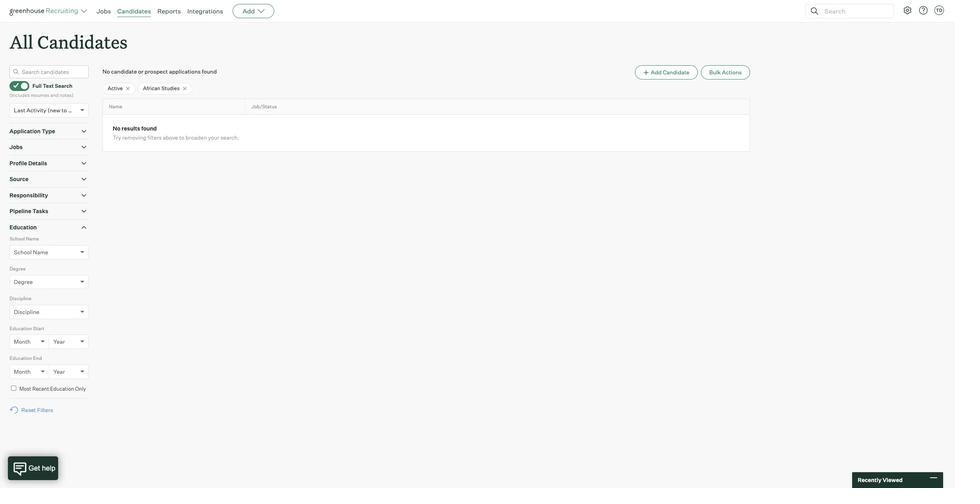 Task type: describe. For each thing, give the bounding box(es) containing it.
education for education start
[[10, 326, 32, 332]]

(new
[[48, 107, 60, 114]]

no candidate or prospect applications found
[[103, 68, 217, 75]]

0 vertical spatial discipline
[[10, 296, 31, 302]]

Search candidates field
[[10, 65, 89, 78]]

add for add candidate
[[651, 69, 662, 76]]

recently viewed
[[858, 477, 903, 484]]

only
[[75, 386, 86, 392]]

no for no results found try removing filters above to broaden your search.
[[113, 125, 121, 132]]

application type
[[10, 128, 55, 135]]

activity
[[26, 107, 46, 114]]

old)
[[68, 107, 78, 114]]

last activity (new to old) option
[[14, 107, 78, 114]]

applications
[[169, 68, 201, 75]]

education for education end
[[10, 356, 32, 362]]

1 vertical spatial candidates
[[37, 30, 128, 53]]

1 horizontal spatial jobs
[[97, 7, 111, 15]]

integrations
[[187, 7, 223, 15]]

job/status
[[251, 104, 277, 110]]

month for end
[[14, 369, 31, 375]]

studies
[[162, 85, 180, 92]]

notes)
[[60, 92, 74, 98]]

search.
[[221, 134, 239, 141]]

removing
[[122, 134, 146, 141]]

try
[[113, 134, 121, 141]]

reset
[[21, 407, 36, 414]]

education start
[[10, 326, 44, 332]]

0 vertical spatial found
[[202, 68, 217, 75]]

reports link
[[157, 7, 181, 15]]

add for add
[[243, 7, 255, 15]]

year for education start
[[53, 339, 65, 345]]

bulk actions
[[710, 69, 742, 76]]

0 vertical spatial school
[[10, 236, 25, 242]]

discipline element
[[10, 295, 89, 325]]

checkmark image
[[13, 83, 19, 88]]

bulk
[[710, 69, 721, 76]]

education end
[[10, 356, 42, 362]]

jobs link
[[97, 7, 111, 15]]

recently
[[858, 477, 882, 484]]

candidate
[[663, 69, 690, 76]]

add button
[[233, 4, 274, 18]]

last activity (new to old)
[[14, 107, 78, 114]]

profile details
[[10, 160, 47, 167]]

candidates link
[[117, 7, 151, 15]]

actions
[[723, 69, 742, 76]]

reports
[[157, 7, 181, 15]]

found inside no results found try removing filters above to broaden your search.
[[141, 125, 157, 132]]

0 vertical spatial degree
[[10, 266, 26, 272]]

full
[[32, 83, 42, 89]]

year for education end
[[53, 369, 65, 375]]

prospect
[[145, 68, 168, 75]]

1 vertical spatial discipline
[[14, 309, 39, 315]]

details
[[28, 160, 47, 167]]

pipeline tasks
[[10, 208, 48, 215]]

school name element
[[10, 235, 89, 265]]

degree element
[[10, 265, 89, 295]]

add candidate
[[651, 69, 690, 76]]

type
[[42, 128, 55, 135]]

integrations link
[[187, 7, 223, 15]]



Task type: locate. For each thing, give the bounding box(es) containing it.
to right above
[[179, 134, 185, 141]]

african
[[143, 85, 160, 92]]

candidate
[[111, 68, 137, 75]]

0 vertical spatial candidates
[[117, 7, 151, 15]]

1 horizontal spatial found
[[202, 68, 217, 75]]

add
[[243, 7, 255, 15], [651, 69, 662, 76]]

results
[[122, 125, 140, 132]]

0 horizontal spatial to
[[62, 107, 67, 114]]

Search text field
[[823, 5, 887, 17]]

education left only
[[50, 386, 74, 392]]

and
[[50, 92, 59, 98]]

0 vertical spatial add
[[243, 7, 255, 15]]

responsibility
[[10, 192, 48, 199]]

Most Recent Education Only checkbox
[[11, 386, 16, 391]]

education down pipeline
[[10, 224, 37, 231]]

found
[[202, 68, 217, 75], [141, 125, 157, 132]]

1 vertical spatial degree
[[14, 279, 33, 286]]

1 vertical spatial to
[[179, 134, 185, 141]]

1 month from the top
[[14, 339, 31, 345]]

all
[[10, 30, 33, 53]]

degree down school name element
[[10, 266, 26, 272]]

0 vertical spatial month
[[14, 339, 31, 345]]

1 vertical spatial school name
[[14, 249, 48, 256]]

add inside popup button
[[243, 7, 255, 15]]

1 vertical spatial found
[[141, 125, 157, 132]]

0 vertical spatial no
[[103, 68, 110, 75]]

0 horizontal spatial add
[[243, 7, 255, 15]]

all candidates
[[10, 30, 128, 53]]

configure image
[[904, 6, 913, 15]]

month down education start
[[14, 339, 31, 345]]

degree up the discipline element on the left bottom
[[14, 279, 33, 286]]

tasks
[[32, 208, 48, 215]]

year
[[53, 339, 65, 345], [53, 369, 65, 375]]

jobs left candidates link
[[97, 7, 111, 15]]

name up degree element
[[33, 249, 48, 256]]

recent
[[32, 386, 49, 392]]

0 vertical spatial to
[[62, 107, 67, 114]]

no results found try removing filters above to broaden your search.
[[113, 125, 239, 141]]

school name down pipeline
[[10, 236, 39, 242]]

profile
[[10, 160, 27, 167]]

1 vertical spatial no
[[113, 125, 121, 132]]

month down 'education end'
[[14, 369, 31, 375]]

filters
[[148, 134, 162, 141]]

education left end
[[10, 356, 32, 362]]

school down pipeline
[[10, 236, 25, 242]]

education
[[10, 224, 37, 231], [10, 326, 32, 332], [10, 356, 32, 362], [50, 386, 74, 392]]

pipeline
[[10, 208, 31, 215]]

most
[[19, 386, 31, 392]]

search
[[55, 83, 72, 89]]

month
[[14, 339, 31, 345], [14, 369, 31, 375]]

candidates
[[117, 7, 151, 15], [37, 30, 128, 53]]

end
[[33, 356, 42, 362]]

2 vertical spatial name
[[33, 249, 48, 256]]

viewed
[[883, 477, 903, 484]]

application
[[10, 128, 41, 135]]

discipline
[[10, 296, 31, 302], [14, 309, 39, 315]]

jobs up profile
[[10, 144, 23, 151]]

add candidate link
[[636, 65, 698, 80]]

resumes
[[31, 92, 49, 98]]

most recent education only
[[19, 386, 86, 392]]

1 vertical spatial name
[[26, 236, 39, 242]]

1 year from the top
[[53, 339, 65, 345]]

0 vertical spatial school name
[[10, 236, 39, 242]]

african studies
[[143, 85, 180, 92]]

candidates down jobs link
[[37, 30, 128, 53]]

no left the candidate
[[103, 68, 110, 75]]

school name
[[10, 236, 39, 242], [14, 249, 48, 256]]

1 vertical spatial add
[[651, 69, 662, 76]]

education for education
[[10, 224, 37, 231]]

or
[[138, 68, 144, 75]]

greenhouse recruiting image
[[10, 6, 81, 16]]

bulk actions link
[[702, 65, 751, 80]]

reset filters button
[[10, 403, 57, 418]]

no up try
[[113, 125, 121, 132]]

to
[[62, 107, 67, 114], [179, 134, 185, 141]]

2 month from the top
[[14, 369, 31, 375]]

school name up degree element
[[14, 249, 48, 256]]

your
[[208, 134, 219, 141]]

td button
[[935, 6, 945, 15]]

1 horizontal spatial to
[[179, 134, 185, 141]]

2 year from the top
[[53, 369, 65, 375]]

start
[[33, 326, 44, 332]]

name down active
[[109, 104, 122, 110]]

1 vertical spatial jobs
[[10, 144, 23, 151]]

source
[[10, 176, 29, 183]]

name down pipeline tasks
[[26, 236, 39, 242]]

0 horizontal spatial no
[[103, 68, 110, 75]]

no inside no results found try removing filters above to broaden your search.
[[113, 125, 121, 132]]

month for start
[[14, 339, 31, 345]]

active
[[108, 85, 123, 92]]

year down the discipline element on the left bottom
[[53, 339, 65, 345]]

candidates right jobs link
[[117, 7, 151, 15]]

education left start
[[10, 326, 32, 332]]

full text search (includes resumes and notes)
[[10, 83, 74, 98]]

to left old)
[[62, 107, 67, 114]]

reset filters
[[21, 407, 53, 414]]

td
[[937, 8, 943, 13]]

1 horizontal spatial add
[[651, 69, 662, 76]]

found right applications
[[202, 68, 217, 75]]

degree
[[10, 266, 26, 272], [14, 279, 33, 286]]

school
[[10, 236, 25, 242], [14, 249, 32, 256]]

1 vertical spatial month
[[14, 369, 31, 375]]

name
[[109, 104, 122, 110], [26, 236, 39, 242], [33, 249, 48, 256]]

0 vertical spatial jobs
[[97, 7, 111, 15]]

broaden
[[186, 134, 207, 141]]

add inside 'link'
[[651, 69, 662, 76]]

1 vertical spatial year
[[53, 369, 65, 375]]

filters
[[37, 407, 53, 414]]

above
[[163, 134, 178, 141]]

jobs
[[97, 7, 111, 15], [10, 144, 23, 151]]

(includes
[[10, 92, 30, 98]]

0 vertical spatial name
[[109, 104, 122, 110]]

found up filters
[[141, 125, 157, 132]]

school up degree element
[[14, 249, 32, 256]]

to inside no results found try removing filters above to broaden your search.
[[179, 134, 185, 141]]

1 horizontal spatial no
[[113, 125, 121, 132]]

no for no candidate or prospect applications found
[[103, 68, 110, 75]]

0 horizontal spatial jobs
[[10, 144, 23, 151]]

td button
[[934, 4, 946, 17]]

last
[[14, 107, 25, 114]]

0 horizontal spatial found
[[141, 125, 157, 132]]

0 vertical spatial year
[[53, 339, 65, 345]]

1 vertical spatial school
[[14, 249, 32, 256]]

no
[[103, 68, 110, 75], [113, 125, 121, 132]]

text
[[43, 83, 54, 89]]

year up 'most recent education only'
[[53, 369, 65, 375]]



Task type: vqa. For each thing, say whether or not it's contained in the screenshot.
Following
no



